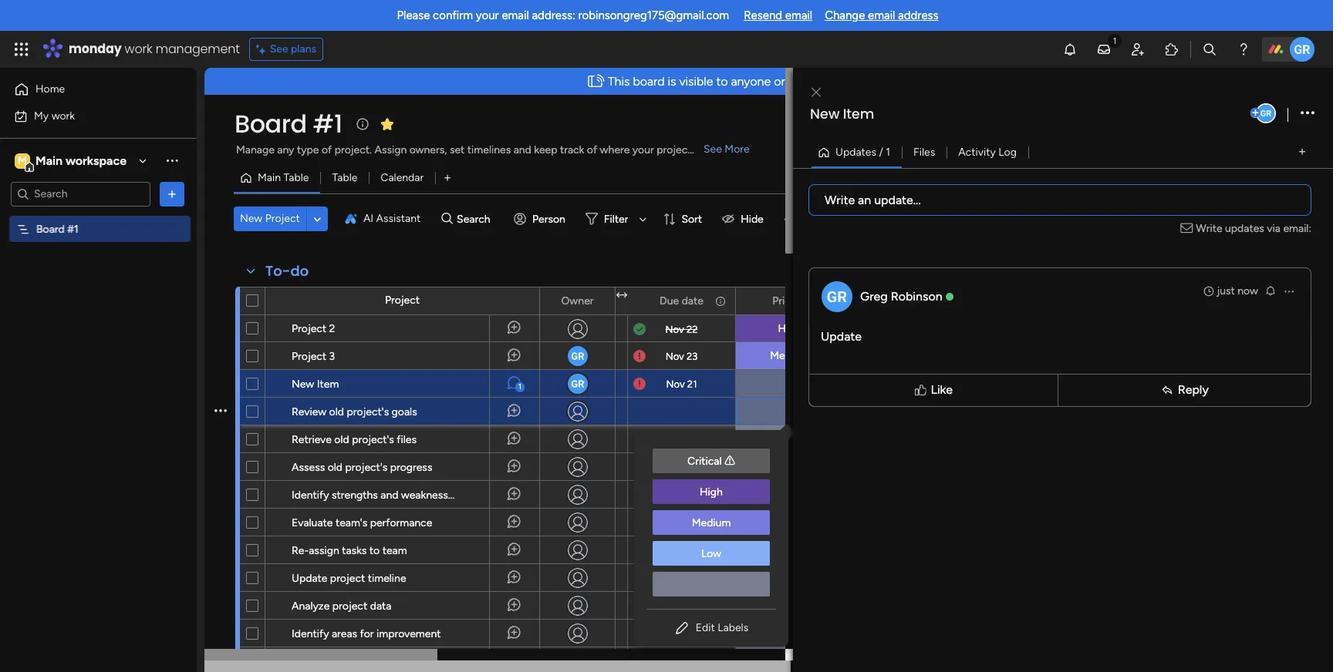Task type: locate. For each thing, give the bounding box(es) containing it.
Owner field
[[558, 293, 598, 310]]

and left keep
[[514, 144, 532, 157]]

new item down project 3
[[292, 378, 339, 391]]

2 vertical spatial new
[[292, 378, 314, 391]]

2 horizontal spatial new
[[810, 104, 840, 123]]

0 vertical spatial update
[[821, 329, 862, 344]]

m
[[18, 154, 27, 167]]

see more link
[[702, 142, 751, 157]]

nov left the 21
[[666, 379, 685, 390]]

greg robinson image right help icon
[[1290, 37, 1315, 62]]

email left address:
[[502, 8, 529, 22]]

and up performance
[[381, 489, 399, 502]]

write an update...
[[825, 193, 921, 207]]

work
[[125, 40, 152, 58], [51, 109, 75, 122]]

high down priority field
[[778, 323, 801, 336]]

high option
[[653, 480, 770, 505]]

1 horizontal spatial write
[[1197, 222, 1223, 235]]

dapulse addbtn image
[[1251, 108, 1261, 118]]

1 horizontal spatial update
[[821, 329, 862, 344]]

#1 up type
[[313, 107, 342, 141]]

management
[[156, 40, 240, 58]]

old right review
[[329, 406, 344, 419]]

1 vertical spatial to
[[370, 545, 380, 558]]

item
[[843, 104, 875, 123], [317, 378, 339, 391]]

owner
[[561, 294, 594, 308]]

medium
[[770, 350, 809, 363], [692, 517, 731, 530]]

calendar
[[381, 171, 424, 184]]

project's
[[347, 406, 389, 419], [352, 434, 394, 447], [345, 462, 388, 475]]

project.
[[335, 144, 372, 157]]

1 vertical spatial greg robinson image
[[1256, 103, 1277, 123]]

0 horizontal spatial write
[[825, 193, 855, 207]]

1 horizontal spatial work
[[125, 40, 152, 58]]

web
[[812, 74, 836, 89]]

reminder image
[[1265, 284, 1277, 297]]

0 vertical spatial project
[[657, 144, 692, 157]]

new
[[810, 104, 840, 123], [240, 212, 263, 225], [292, 378, 314, 391]]

of right track
[[587, 144, 597, 157]]

item down with
[[843, 104, 875, 123]]

1 horizontal spatial new item
[[810, 104, 875, 123]]

main down manage
[[258, 171, 281, 184]]

email
[[502, 8, 529, 22], [785, 8, 813, 22], [868, 8, 896, 22]]

list box containing critical ⚠️️
[[634, 437, 789, 610]]

project's up assess old project's progress
[[352, 434, 394, 447]]

assistant
[[376, 212, 421, 225]]

0 vertical spatial board #1
[[235, 107, 342, 141]]

just
[[1217, 284, 1235, 298]]

2 identify from the top
[[292, 628, 329, 641]]

0 horizontal spatial your
[[476, 8, 499, 22]]

old
[[329, 406, 344, 419], [334, 434, 349, 447], [328, 462, 343, 475]]

column information image
[[715, 295, 727, 308]]

0 vertical spatial new item
[[810, 104, 875, 123]]

to-do
[[265, 262, 309, 281]]

Due date field
[[656, 293, 708, 310]]

greg robinson image left options icon
[[1256, 103, 1277, 123]]

update up analyze
[[292, 573, 328, 586]]

table down project.
[[332, 171, 358, 184]]

updates
[[1226, 222, 1265, 235]]

add view image
[[445, 172, 451, 184]]

1 horizontal spatial options image
[[1283, 285, 1296, 298]]

0 vertical spatial 1
[[886, 145, 891, 159]]

1 vertical spatial v2 overdue deadline image
[[634, 377, 646, 392]]

1 vertical spatial new item
[[292, 378, 339, 391]]

main for main table
[[258, 171, 281, 184]]

options image right reminder image
[[1283, 285, 1296, 298]]

due date
[[660, 294, 704, 308]]

project's up retrieve old project's files
[[347, 406, 389, 419]]

0 vertical spatial identify
[[292, 489, 329, 502]]

hide button
[[716, 207, 773, 232]]

0 horizontal spatial work
[[51, 109, 75, 122]]

notifications image
[[1063, 42, 1078, 57]]

home button
[[9, 77, 166, 102]]

of right type
[[322, 144, 332, 157]]

email for resend email
[[785, 8, 813, 22]]

New Item field
[[807, 104, 1248, 124]]

project down update project timeline
[[333, 600, 368, 614]]

work inside button
[[51, 109, 75, 122]]

#1
[[313, 107, 342, 141], [67, 223, 79, 236]]

0 horizontal spatial main
[[36, 153, 63, 168]]

0 horizontal spatial new item
[[292, 378, 339, 391]]

re-assign tasks to team
[[292, 545, 407, 558]]

work for my
[[51, 109, 75, 122]]

board down the search in workspace field
[[36, 223, 65, 236]]

your right where
[[633, 144, 654, 157]]

nov left 23
[[666, 351, 684, 362]]

see for see plans
[[270, 42, 288, 56]]

23
[[687, 351, 698, 362]]

0 horizontal spatial medium
[[692, 517, 731, 530]]

1 vertical spatial your
[[633, 144, 654, 157]]

1 vertical spatial board #1
[[36, 223, 79, 236]]

v2 overdue deadline image
[[634, 349, 646, 364], [634, 377, 646, 392]]

any
[[277, 144, 294, 157]]

main for main workspace
[[36, 153, 63, 168]]

0 horizontal spatial table
[[284, 171, 309, 184]]

activity
[[959, 145, 996, 159]]

see left plans
[[270, 42, 288, 56]]

1 vertical spatial options image
[[1283, 285, 1296, 298]]

your right confirm
[[476, 8, 499, 22]]

files
[[914, 145, 936, 159]]

1 horizontal spatial medium
[[770, 350, 809, 363]]

1 vertical spatial new
[[240, 212, 263, 225]]

new down the main table button
[[240, 212, 263, 225]]

weaknesses
[[401, 489, 459, 502]]

resend
[[744, 8, 783, 22]]

project
[[265, 212, 300, 225], [385, 294, 420, 307], [292, 323, 327, 336], [292, 350, 327, 364]]

main inside workspace selection 'element'
[[36, 153, 63, 168]]

email right change
[[868, 8, 896, 22]]

0 horizontal spatial item
[[317, 378, 339, 391]]

v2 done deadline image
[[634, 322, 646, 337]]

project down re-assign tasks to team
[[330, 573, 365, 586]]

3 email from the left
[[868, 8, 896, 22]]

0 horizontal spatial 1
[[519, 383, 522, 392]]

3
[[329, 350, 335, 364]]

1 v2 overdue deadline image from the top
[[634, 349, 646, 364]]

priority
[[773, 294, 807, 308]]

identify down analyze
[[292, 628, 329, 641]]

robinsongreg175@gmail.com
[[578, 8, 729, 22]]

resend email link
[[744, 8, 813, 22]]

1 horizontal spatial 1
[[886, 145, 891, 159]]

0 vertical spatial high
[[778, 323, 801, 336]]

⚠️️
[[725, 455, 735, 468]]

1 vertical spatial write
[[1197, 222, 1223, 235]]

0 vertical spatial v2 overdue deadline image
[[634, 349, 646, 364]]

see left more at the top right
[[704, 143, 722, 156]]

item down 3
[[317, 378, 339, 391]]

old right assess
[[328, 462, 343, 475]]

main right "workspace" icon
[[36, 153, 63, 168]]

1 vertical spatial medium
[[692, 517, 731, 530]]

performance
[[370, 517, 432, 530]]

plans
[[291, 42, 317, 56]]

and
[[514, 144, 532, 157], [381, 489, 399, 502]]

1 vertical spatial #1
[[67, 223, 79, 236]]

option
[[0, 215, 197, 218], [653, 573, 770, 597]]

2 of from the left
[[587, 144, 597, 157]]

option down the search in workspace field
[[0, 215, 197, 218]]

help image
[[1236, 42, 1252, 57]]

manage
[[236, 144, 275, 157]]

workspace selection element
[[15, 152, 129, 172]]

nov 23
[[666, 351, 698, 362]]

v2 expand column image
[[617, 289, 627, 303]]

1 vertical spatial project's
[[352, 434, 394, 447]]

2 email from the left
[[785, 8, 813, 22]]

board up any
[[235, 107, 307, 141]]

1 vertical spatial update
[[292, 573, 328, 586]]

critical ⚠️️ option
[[653, 449, 770, 474]]

0 vertical spatial work
[[125, 40, 152, 58]]

monday
[[69, 40, 122, 58]]

new up review
[[292, 378, 314, 391]]

2 vertical spatial old
[[328, 462, 343, 475]]

identify up 'evaluate'
[[292, 489, 329, 502]]

Search in workspace field
[[32, 185, 129, 203]]

0 horizontal spatial board #1
[[36, 223, 79, 236]]

1 vertical spatial nov
[[666, 351, 684, 362]]

board #1 down the search in workspace field
[[36, 223, 79, 236]]

0 horizontal spatial new
[[240, 212, 263, 225]]

where
[[600, 144, 630, 157]]

workspace image
[[15, 152, 30, 169]]

1 horizontal spatial and
[[514, 144, 532, 157]]

list box
[[634, 437, 789, 610]]

1 of from the left
[[322, 144, 332, 157]]

medium option
[[653, 511, 770, 536]]

0 vertical spatial main
[[36, 153, 63, 168]]

board #1
[[235, 107, 342, 141], [36, 223, 79, 236]]

table inside button
[[284, 171, 309, 184]]

1 vertical spatial work
[[51, 109, 75, 122]]

1 vertical spatial old
[[334, 434, 349, 447]]

0 horizontal spatial board
[[36, 223, 65, 236]]

write inside button
[[825, 193, 855, 207]]

main inside button
[[258, 171, 281, 184]]

write for write updates via email:
[[1197, 222, 1223, 235]]

0 vertical spatial new
[[810, 104, 840, 123]]

search everything image
[[1202, 42, 1218, 57]]

v2 overdue deadline image left the nov 21
[[634, 377, 646, 392]]

see plans
[[270, 42, 317, 56]]

identify
[[292, 489, 329, 502], [292, 628, 329, 641]]

1 vertical spatial item
[[317, 378, 339, 391]]

1 horizontal spatial table
[[332, 171, 358, 184]]

high up medium option
[[700, 486, 723, 499]]

2 horizontal spatial email
[[868, 8, 896, 22]]

write left "an"
[[825, 193, 855, 207]]

main table
[[258, 171, 309, 184]]

greg robinson image
[[1290, 37, 1315, 62], [1256, 103, 1277, 123]]

1
[[886, 145, 891, 159], [519, 383, 522, 392]]

0 vertical spatial board
[[235, 107, 307, 141]]

1 horizontal spatial board
[[235, 107, 307, 141]]

1 horizontal spatial item
[[843, 104, 875, 123]]

0 horizontal spatial of
[[322, 144, 332, 157]]

board #1 up any
[[235, 107, 342, 141]]

board inside list box
[[36, 223, 65, 236]]

1 vertical spatial project
[[330, 573, 365, 586]]

medium inside option
[[692, 517, 731, 530]]

1 vertical spatial main
[[258, 171, 281, 184]]

to
[[717, 74, 728, 89], [370, 545, 380, 558]]

1 horizontal spatial main
[[258, 171, 281, 184]]

of
[[322, 144, 332, 157], [587, 144, 597, 157]]

0 vertical spatial #1
[[313, 107, 342, 141]]

via
[[1268, 222, 1281, 235]]

2 v2 overdue deadline image from the top
[[634, 377, 646, 392]]

0 vertical spatial to
[[717, 74, 728, 89]]

1 horizontal spatial of
[[587, 144, 597, 157]]

to left team
[[370, 545, 380, 558]]

new inside button
[[240, 212, 263, 225]]

like button
[[813, 367, 1055, 414]]

1 email from the left
[[502, 8, 529, 22]]

0 vertical spatial nov
[[666, 324, 684, 335]]

0 horizontal spatial option
[[0, 215, 197, 218]]

to right visible
[[717, 74, 728, 89]]

see inside see more link
[[704, 143, 722, 156]]

work right my
[[51, 109, 75, 122]]

medium up the low option
[[692, 517, 731, 530]]

1 vertical spatial see
[[704, 143, 722, 156]]

1 vertical spatial high
[[700, 486, 723, 499]]

write an update... button
[[809, 184, 1312, 216]]

work right monday
[[125, 40, 152, 58]]

new project button
[[234, 207, 306, 232]]

manage any type of project. assign owners, set timelines and keep track of where your project stands.
[[236, 144, 729, 157]]

1 horizontal spatial greg robinson image
[[1290, 37, 1315, 62]]

table
[[284, 171, 309, 184], [332, 171, 358, 184]]

#1 down the search in workspace field
[[67, 223, 79, 236]]

see for see more
[[704, 143, 722, 156]]

update down greg
[[821, 329, 862, 344]]

log
[[999, 145, 1017, 159]]

activity log
[[959, 145, 1017, 159]]

0 horizontal spatial update
[[292, 573, 328, 586]]

#1 inside list box
[[67, 223, 79, 236]]

0 horizontal spatial and
[[381, 489, 399, 502]]

project's up identify strengths and weaknesses
[[345, 462, 388, 475]]

workspace
[[66, 153, 127, 168]]

2 vertical spatial project
[[333, 600, 368, 614]]

project's for files
[[352, 434, 394, 447]]

ai assistant
[[363, 212, 421, 225]]

retrieve old project's files
[[292, 434, 417, 447]]

0 vertical spatial item
[[843, 104, 875, 123]]

0 vertical spatial old
[[329, 406, 344, 419]]

0 vertical spatial medium
[[770, 350, 809, 363]]

1 horizontal spatial your
[[633, 144, 654, 157]]

options image down workspace options 'image'
[[164, 186, 180, 202]]

main
[[36, 153, 63, 168], [258, 171, 281, 184]]

0 horizontal spatial #1
[[67, 223, 79, 236]]

identify areas for improvement
[[292, 628, 441, 641]]

more
[[725, 143, 750, 156]]

like
[[931, 383, 953, 397]]

arrow down image
[[634, 210, 652, 228]]

write for write an update...
[[825, 193, 855, 207]]

project left stands. on the right top
[[657, 144, 692, 157]]

1 horizontal spatial new
[[292, 378, 314, 391]]

high inside high "option"
[[700, 486, 723, 499]]

0 vertical spatial see
[[270, 42, 288, 56]]

progress
[[390, 462, 433, 475]]

workspace options image
[[164, 153, 180, 168]]

nov left 22
[[666, 324, 684, 335]]

0 vertical spatial write
[[825, 193, 855, 207]]

project for project 2
[[292, 323, 327, 336]]

0 horizontal spatial options image
[[164, 186, 180, 202]]

2 table from the left
[[332, 171, 358, 184]]

new item down with
[[810, 104, 875, 123]]

table down any
[[284, 171, 309, 184]]

write left updates
[[1197, 222, 1223, 235]]

0 vertical spatial project's
[[347, 406, 389, 419]]

0 horizontal spatial high
[[700, 486, 723, 499]]

1 table from the left
[[284, 171, 309, 184]]

filter
[[604, 213, 629, 226]]

close image
[[812, 87, 821, 98]]

1 identify from the top
[[292, 489, 329, 502]]

1 horizontal spatial see
[[704, 143, 722, 156]]

re-
[[292, 545, 309, 558]]

option down low
[[653, 573, 770, 597]]

ai assistant button
[[339, 207, 427, 232]]

see inside 'see plans' button
[[270, 42, 288, 56]]

new down 'close' image
[[810, 104, 840, 123]]

1 vertical spatial option
[[653, 573, 770, 597]]

medium down priority field
[[770, 350, 809, 363]]

email right resend
[[785, 8, 813, 22]]

project's for progress
[[345, 462, 388, 475]]

v2 overdue deadline image down v2 done deadline icon
[[634, 349, 646, 364]]

for
[[360, 628, 374, 641]]

updates / 1 button
[[812, 140, 902, 165]]

home
[[36, 83, 65, 96]]

old right retrieve in the left of the page
[[334, 434, 349, 447]]

inbox image
[[1097, 42, 1112, 57]]

improvement
[[377, 628, 441, 641]]

options image
[[164, 186, 180, 202], [1283, 285, 1296, 298]]

1 horizontal spatial email
[[785, 8, 813, 22]]



Task type: describe. For each thing, give the bounding box(es) containing it.
evaluate
[[292, 517, 333, 530]]

menu image
[[782, 211, 798, 227]]

critical
[[688, 455, 722, 468]]

low option
[[653, 542, 770, 566]]

project for project 3
[[292, 350, 327, 364]]

1 horizontal spatial board #1
[[235, 107, 342, 141]]

1 horizontal spatial option
[[653, 573, 770, 597]]

with
[[839, 74, 862, 89]]

write updates via email:
[[1197, 222, 1312, 235]]

To-do field
[[262, 262, 313, 282]]

nov for project 3
[[666, 351, 684, 362]]

new item inside new item field
[[810, 104, 875, 123]]

robinson
[[891, 289, 943, 304]]

project's for goals
[[347, 406, 389, 419]]

my
[[34, 109, 49, 122]]

0 horizontal spatial greg robinson image
[[1256, 103, 1277, 123]]

due
[[660, 294, 679, 308]]

v2 search image
[[442, 211, 453, 228]]

monday work management
[[69, 40, 240, 58]]

Board #1 field
[[231, 107, 346, 141]]

this
[[608, 74, 630, 89]]

review old project's goals
[[292, 406, 417, 419]]

calendar button
[[369, 166, 435, 191]]

0 vertical spatial and
[[514, 144, 532, 157]]

options image
[[1301, 103, 1315, 124]]

resend email
[[744, 8, 813, 22]]

animation image
[[583, 69, 608, 94]]

reply button
[[1062, 378, 1308, 403]]

my work
[[34, 109, 75, 122]]

1 horizontal spatial #1
[[313, 107, 342, 141]]

to-
[[265, 262, 291, 281]]

project for data
[[333, 600, 368, 614]]

visible
[[680, 74, 713, 89]]

reply
[[1178, 383, 1209, 397]]

old for review
[[329, 406, 344, 419]]

please
[[397, 8, 430, 22]]

hide
[[741, 213, 764, 226]]

low
[[701, 548, 722, 561]]

identify for identify strengths and weaknesses
[[292, 489, 329, 502]]

1 horizontal spatial high
[[778, 323, 801, 336]]

see more
[[704, 143, 750, 156]]

21
[[688, 379, 697, 390]]

greg robinson link
[[861, 289, 943, 304]]

table inside "button"
[[332, 171, 358, 184]]

new project
[[240, 212, 300, 225]]

updates / 1
[[836, 145, 891, 159]]

project 3
[[292, 350, 335, 364]]

tasks
[[342, 545, 367, 558]]

1 vertical spatial and
[[381, 489, 399, 502]]

date
[[682, 294, 704, 308]]

project inside button
[[265, 212, 300, 225]]

/
[[879, 145, 884, 159]]

Search field
[[453, 208, 499, 230]]

apps image
[[1165, 42, 1180, 57]]

shareable
[[875, 74, 927, 89]]

invite members image
[[1131, 42, 1146, 57]]

0 vertical spatial option
[[0, 215, 197, 218]]

email:
[[1284, 222, 1312, 235]]

1 vertical spatial 1
[[519, 383, 522, 392]]

identify for identify areas for improvement
[[292, 628, 329, 641]]

project for timeline
[[330, 573, 365, 586]]

labels
[[718, 622, 749, 635]]

update for update
[[821, 329, 862, 344]]

edit labels button
[[647, 617, 776, 641]]

goals
[[392, 406, 417, 419]]

board #1 inside list box
[[36, 223, 79, 236]]

update for update project timeline
[[292, 573, 328, 586]]

start conversation image
[[489, 648, 539, 673]]

assign
[[309, 545, 339, 558]]

now
[[1238, 284, 1259, 298]]

item inside field
[[843, 104, 875, 123]]

v2 overdue deadline image for nov 23
[[634, 349, 646, 364]]

data
[[370, 600, 392, 614]]

board #1 list box
[[0, 213, 197, 451]]

old for assess
[[328, 462, 343, 475]]

edit
[[696, 622, 715, 635]]

0 vertical spatial greg robinson image
[[1290, 37, 1315, 62]]

project 2
[[292, 323, 335, 336]]

update...
[[875, 193, 921, 207]]

a
[[865, 74, 872, 89]]

main table button
[[234, 166, 321, 191]]

ai logo image
[[345, 213, 357, 225]]

confirm
[[433, 8, 473, 22]]

anyone
[[731, 74, 771, 89]]

activity log button
[[947, 140, 1029, 165]]

old for retrieve
[[334, 434, 349, 447]]

timeline
[[368, 573, 406, 586]]

work for monday
[[125, 40, 152, 58]]

2 vertical spatial nov
[[666, 379, 685, 390]]

show board description image
[[353, 117, 372, 132]]

team
[[383, 545, 407, 558]]

add view image
[[1300, 147, 1306, 158]]

1 image
[[1108, 32, 1122, 49]]

ai
[[363, 212, 374, 225]]

table button
[[321, 166, 369, 191]]

analyze
[[292, 600, 330, 614]]

0 horizontal spatial to
[[370, 545, 380, 558]]

update project timeline
[[292, 573, 406, 586]]

identify strengths and weaknesses
[[292, 489, 459, 502]]

my work button
[[9, 104, 166, 129]]

envelope o image
[[1181, 220, 1197, 237]]

project for project
[[385, 294, 420, 307]]

track
[[560, 144, 585, 157]]

is
[[668, 74, 676, 89]]

change email address
[[825, 8, 939, 22]]

assign
[[375, 144, 407, 157]]

remove from favorites image
[[379, 116, 395, 132]]

nov 21
[[666, 379, 697, 390]]

review
[[292, 406, 327, 419]]

0 vertical spatial your
[[476, 8, 499, 22]]

new inside field
[[810, 104, 840, 123]]

angle down image
[[314, 213, 321, 225]]

1 button
[[489, 370, 539, 398]]

do
[[291, 262, 309, 281]]

0 vertical spatial options image
[[164, 186, 180, 202]]

team's
[[336, 517, 368, 530]]

strengths
[[332, 489, 378, 502]]

person button
[[508, 207, 575, 232]]

link
[[930, 74, 948, 89]]

address
[[898, 8, 939, 22]]

sort
[[682, 213, 702, 226]]

Priority field
[[769, 293, 811, 310]]

areas
[[332, 628, 357, 641]]

owners,
[[410, 144, 447, 157]]

assess old project's progress
[[292, 462, 433, 475]]

nov for project 2
[[666, 324, 684, 335]]

this  board is visible to anyone on the web with a shareable link
[[608, 74, 948, 89]]

2
[[329, 323, 335, 336]]

see plans button
[[249, 38, 323, 61]]

v2 overdue deadline image for nov 21
[[634, 377, 646, 392]]

just now link
[[1204, 284, 1259, 299]]

email for change email address
[[868, 8, 896, 22]]

greg robinson
[[861, 289, 943, 304]]

updates
[[836, 145, 877, 159]]

files
[[397, 434, 417, 447]]

select product image
[[14, 42, 29, 57]]

address:
[[532, 8, 576, 22]]

greg
[[861, 289, 888, 304]]

1 horizontal spatial to
[[717, 74, 728, 89]]



Task type: vqa. For each thing, say whether or not it's contained in the screenshot.
the right 9 "button"
no



